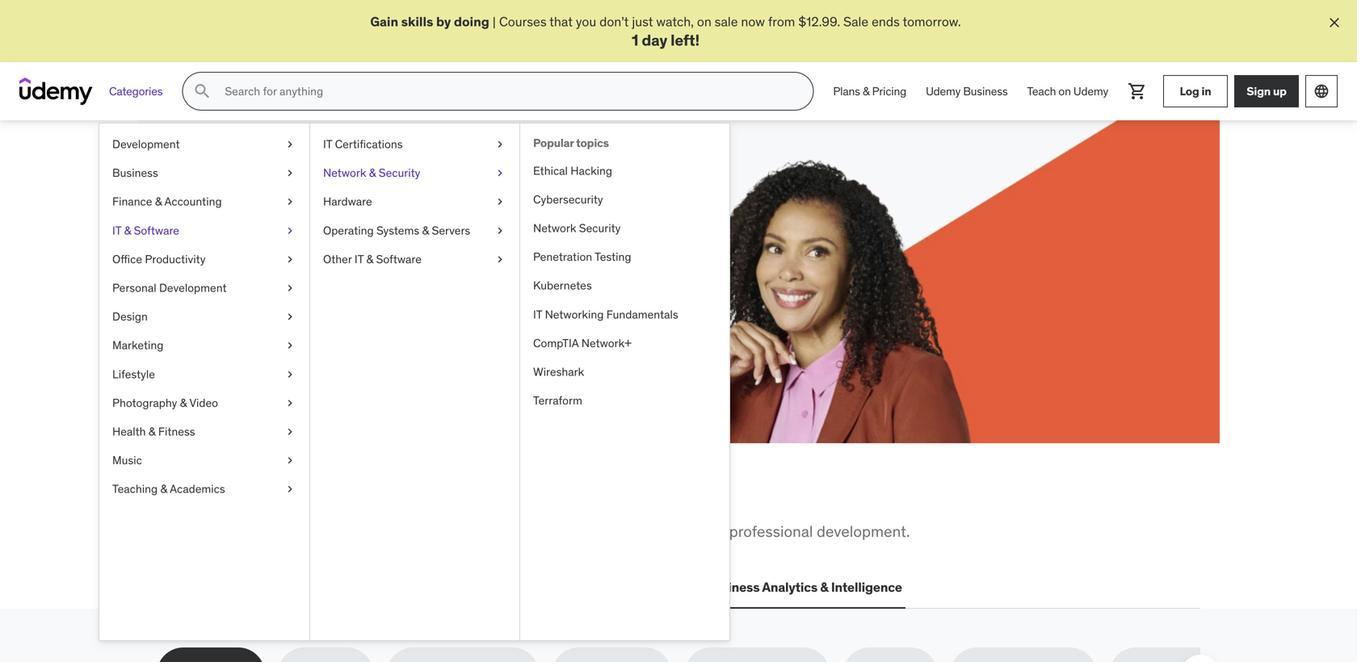 Task type: describe. For each thing, give the bounding box(es) containing it.
one
[[466, 482, 512, 515]]

development.
[[817, 522, 910, 542]]

lifestyle
[[112, 367, 155, 382]]

plans
[[833, 84, 860, 99]]

xsmall image for health & fitness
[[284, 424, 297, 440]]

plans & pricing link
[[824, 72, 916, 111]]

sign
[[1247, 84, 1271, 98]]

fitness
[[158, 425, 195, 439]]

servers
[[432, 223, 470, 238]]

network security
[[533, 221, 621, 236]]

terraform link
[[520, 387, 730, 416]]

categories button
[[99, 72, 172, 111]]

popular topics
[[533, 136, 609, 150]]

hardware
[[323, 195, 372, 209]]

comptia network+ link
[[520, 329, 730, 358]]

cybersecurity link
[[520, 186, 730, 214]]

comptia
[[533, 336, 579, 351]]

xsmall image for music
[[284, 453, 297, 469]]

close image
[[1327, 15, 1343, 31]]

teaching & academics
[[112, 482, 225, 497]]

don't
[[600, 13, 629, 30]]

cybersecurity
[[533, 192, 603, 207]]

teach on udemy link
[[1018, 72, 1118, 111]]

you inside all the skills you need in one place from critical workplace skills to technical topics, our catalog supports well-rounded professional development.
[[319, 482, 365, 515]]

operating systems & servers link
[[310, 217, 520, 245]]

sign up link
[[1235, 75, 1299, 108]]

data science button
[[488, 569, 574, 608]]

for
[[266, 263, 281, 280]]

design link
[[99, 303, 309, 332]]

udemy business
[[926, 84, 1008, 99]]

data science
[[491, 580, 571, 596]]

in inside all the skills you need in one place from critical workplace skills to technical topics, our catalog supports well-rounded professional development.
[[436, 482, 461, 515]]

systems
[[377, 223, 420, 238]]

by
[[436, 13, 451, 30]]

1 vertical spatial software
[[376, 252, 422, 267]]

skills inside gain skills by doing | courses that you don't just watch, on sale now from $12.99. sale ends tomorrow. 1 day left!
[[401, 13, 433, 30]]

teach on udemy
[[1027, 84, 1109, 99]]

supports
[[570, 522, 631, 542]]

1 udemy from the left
[[926, 84, 961, 99]]

health & fitness
[[112, 425, 195, 439]]

it for "it certifications" link
[[323, 137, 332, 152]]

0 horizontal spatial security
[[379, 166, 421, 180]]

xsmall image for it certifications
[[494, 137, 507, 153]]

udemy business link
[[916, 72, 1018, 111]]

tomorrow. for |
[[903, 13, 961, 30]]

teaching & academics link
[[99, 475, 309, 504]]

gain
[[370, 13, 398, 30]]

udemy image
[[19, 78, 93, 105]]

(and
[[215, 223, 271, 257]]

network for network & security
[[323, 166, 366, 180]]

hacking
[[571, 164, 613, 178]]

gain skills by doing | courses that you don't just watch, on sale now from $12.99. sale ends tomorrow. 1 day left!
[[370, 13, 961, 50]]

you inside gain skills by doing | courses that you don't just watch, on sale now from $12.99. sale ends tomorrow. 1 day left!
[[576, 13, 597, 30]]

practice,
[[304, 191, 414, 224]]

personal development link
[[99, 274, 309, 303]]

every
[[285, 263, 316, 280]]

to
[[358, 522, 372, 542]]

place
[[517, 482, 584, 515]]

other
[[323, 252, 352, 267]]

now
[[741, 13, 765, 30]]

xsmall image for personal development
[[284, 281, 297, 296]]

office
[[112, 252, 142, 267]]

certifications for "it certifications" link
[[335, 137, 403, 152]]

save)
[[276, 223, 340, 257]]

office productivity link
[[99, 245, 309, 274]]

office productivity
[[112, 252, 206, 267]]

all the skills you need in one place from critical workplace skills to technical topics, our catalog supports well-rounded professional development.
[[157, 482, 910, 542]]

finance & accounting link
[[99, 188, 309, 217]]

xsmall image for it & software
[[284, 223, 297, 239]]

& for software
[[124, 223, 131, 238]]

data
[[491, 580, 520, 596]]

& for academics
[[160, 482, 167, 497]]

up
[[1273, 84, 1287, 98]]

$12.99. for save)
[[229, 281, 271, 298]]

succeed
[[418, 191, 519, 224]]

teaching
[[112, 482, 158, 497]]

business for business analytics & intelligence
[[705, 580, 760, 596]]

health & fitness link
[[99, 418, 309, 447]]

log
[[1180, 84, 1200, 98]]

network & security element
[[520, 124, 730, 641]]

learn,
[[215, 191, 299, 224]]

finance & accounting
[[112, 195, 222, 209]]

Search for anything text field
[[222, 78, 794, 105]]

development inside 'link'
[[159, 281, 227, 295]]

xsmall image for finance & accounting
[[284, 194, 297, 210]]

ethical
[[533, 164, 568, 178]]

doing
[[454, 13, 490, 30]]

music link
[[99, 447, 309, 475]]

2 vertical spatial skills
[[320, 522, 354, 542]]

1 vertical spatial security
[[579, 221, 621, 236]]

lifestyle link
[[99, 360, 309, 389]]

your
[[358, 263, 383, 280]]

it & software
[[112, 223, 179, 238]]

intelligence
[[831, 580, 902, 596]]

pricing
[[872, 84, 907, 99]]

just
[[632, 13, 653, 30]]

terraform
[[533, 394, 583, 408]]

courses for doing
[[499, 13, 547, 30]]

$12.99. for |
[[799, 13, 841, 30]]

xsmall image for business
[[284, 165, 297, 181]]

operating
[[323, 223, 374, 238]]

0 vertical spatial in
[[1202, 84, 1212, 98]]

xsmall image for operating systems & servers
[[494, 223, 507, 239]]

our
[[490, 522, 512, 542]]

0 vertical spatial development
[[112, 137, 180, 152]]

network+
[[582, 336, 632, 351]]

catalog
[[516, 522, 567, 542]]

log in link
[[1164, 75, 1228, 108]]

it certifications button
[[287, 569, 389, 608]]

network & security
[[323, 166, 421, 180]]

that
[[550, 13, 573, 30]]



Task type: locate. For each thing, give the bounding box(es) containing it.
it certifications inside button
[[290, 580, 386, 596]]

& inside the plans & pricing link
[[863, 84, 870, 99]]

accounting
[[164, 195, 222, 209]]

$12.99. inside gain skills by doing | courses that you don't just watch, on sale now from $12.99. sale ends tomorrow. 1 day left!
[[799, 13, 841, 30]]

0 vertical spatial security
[[379, 166, 421, 180]]

personal development
[[112, 281, 227, 295]]

courses up at
[[215, 263, 262, 280]]

operating systems & servers
[[323, 223, 470, 238]]

0 horizontal spatial skills
[[245, 482, 314, 515]]

business for business
[[112, 166, 158, 180]]

xsmall image
[[284, 137, 297, 153], [494, 165, 507, 181], [284, 194, 297, 210], [494, 194, 507, 210], [494, 223, 507, 239], [284, 309, 297, 325], [284, 396, 297, 411], [284, 424, 297, 440]]

skills left to
[[320, 522, 354, 542]]

& for security
[[369, 166, 376, 180]]

xsmall image inside office productivity link
[[284, 252, 297, 268]]

xsmall image inside lifestyle link
[[284, 367, 297, 383]]

skill
[[319, 263, 341, 280]]

software up office productivity
[[134, 223, 179, 238]]

on left sale
[[697, 13, 712, 30]]

& inside teaching & academics link
[[160, 482, 167, 497]]

1 horizontal spatial skills
[[320, 522, 354, 542]]

& inside photography & video link
[[180, 396, 187, 411]]

1 vertical spatial development
[[159, 281, 227, 295]]

0 horizontal spatial on
[[697, 13, 712, 30]]

workplace
[[246, 522, 316, 542]]

& up practice,
[[369, 166, 376, 180]]

& inside the other it & software link
[[366, 252, 373, 267]]

1 vertical spatial $12.99.
[[229, 281, 271, 298]]

xsmall image for teaching & academics
[[284, 482, 297, 498]]

& up office
[[124, 223, 131, 238]]

xsmall image inside finance & accounting link
[[284, 194, 297, 210]]

tomorrow. inside learn, practice, succeed (and save) courses for every skill in your learning journey, starting at $12.99. sale ends tomorrow.
[[334, 281, 392, 298]]

software
[[134, 223, 179, 238], [376, 252, 422, 267]]

it up comptia
[[533, 307, 542, 322]]

video
[[189, 396, 218, 411]]

2 horizontal spatial business
[[963, 84, 1008, 99]]

in right 'log' on the top right of the page
[[1202, 84, 1212, 98]]

0 horizontal spatial udemy
[[926, 84, 961, 99]]

it certifications for it certifications button
[[290, 580, 386, 596]]

it networking fundamentals
[[533, 307, 679, 322]]

$12.99. right from
[[799, 13, 841, 30]]

starting
[[484, 263, 529, 280]]

day
[[642, 30, 668, 50]]

0 vertical spatial business
[[963, 84, 1008, 99]]

& for pricing
[[863, 84, 870, 99]]

business left analytics
[[705, 580, 760, 596]]

& inside the operating systems & servers link
[[422, 223, 429, 238]]

xsmall image inside "it certifications" link
[[494, 137, 507, 153]]

skills up workplace
[[245, 482, 314, 515]]

choose a language image
[[1314, 83, 1330, 100]]

1 horizontal spatial $12.99.
[[799, 13, 841, 30]]

xsmall image inside development link
[[284, 137, 297, 153]]

submit search image
[[193, 82, 212, 101]]

fundamentals
[[607, 307, 679, 322]]

1 vertical spatial it certifications
[[290, 580, 386, 596]]

0 horizontal spatial tomorrow.
[[334, 281, 392, 298]]

it up office
[[112, 223, 121, 238]]

in up topics,
[[436, 482, 461, 515]]

xsmall image inside "business" 'link'
[[284, 165, 297, 181]]

it certifications up network & security
[[323, 137, 403, 152]]

1 horizontal spatial you
[[576, 13, 597, 30]]

sale
[[844, 13, 869, 30], [275, 281, 300, 298]]

certifications
[[335, 137, 403, 152], [304, 580, 386, 596]]

ends up "pricing"
[[872, 13, 900, 30]]

& left servers
[[422, 223, 429, 238]]

0 horizontal spatial business
[[112, 166, 158, 180]]

& left video
[[180, 396, 187, 411]]

0 horizontal spatial $12.99.
[[229, 281, 271, 298]]

critical
[[196, 522, 242, 542]]

on inside gain skills by doing | courses that you don't just watch, on sale now from $12.99. sale ends tomorrow. 1 day left!
[[697, 13, 712, 30]]

topics
[[576, 136, 609, 150]]

& right analytics
[[821, 580, 829, 596]]

software down systems
[[376, 252, 422, 267]]

1 horizontal spatial security
[[579, 221, 621, 236]]

0 vertical spatial courses
[[499, 13, 547, 30]]

it inside 'link'
[[112, 223, 121, 238]]

journey,
[[436, 263, 481, 280]]

ends inside gain skills by doing | courses that you don't just watch, on sale now from $12.99. sale ends tomorrow. 1 day left!
[[872, 13, 900, 30]]

log in
[[1180, 84, 1212, 98]]

0 vertical spatial it certifications
[[323, 137, 403, 152]]

1 horizontal spatial sale
[[844, 13, 869, 30]]

0 horizontal spatial network
[[323, 166, 366, 180]]

xsmall image for network & security
[[494, 165, 507, 181]]

science
[[523, 580, 571, 596]]

it certifications
[[323, 137, 403, 152], [290, 580, 386, 596]]

2 udemy from the left
[[1074, 84, 1109, 99]]

rounded
[[669, 522, 726, 542]]

xsmall image for design
[[284, 309, 297, 325]]

1 horizontal spatial in
[[436, 482, 461, 515]]

1 horizontal spatial business
[[705, 580, 760, 596]]

xsmall image inside the 'design' link
[[284, 309, 297, 325]]

0 vertical spatial software
[[134, 223, 179, 238]]

2 vertical spatial in
[[436, 482, 461, 515]]

security up testing
[[579, 221, 621, 236]]

xsmall image inside the music link
[[284, 453, 297, 469]]

photography
[[112, 396, 177, 411]]

xsmall image inside "personal development" 'link'
[[284, 281, 297, 296]]

xsmall image inside network & security link
[[494, 165, 507, 181]]

xsmall image for hardware
[[494, 194, 507, 210]]

1 vertical spatial tomorrow.
[[334, 281, 392, 298]]

business inside "business" 'link'
[[112, 166, 158, 180]]

ends for |
[[872, 13, 900, 30]]

academics
[[170, 482, 225, 497]]

xsmall image inside it & software 'link'
[[284, 223, 297, 239]]

development down "categories" dropdown button
[[112, 137, 180, 152]]

ends down the skill
[[303, 281, 331, 298]]

it certifications for "it certifications" link
[[323, 137, 403, 152]]

in right the skill
[[344, 263, 355, 280]]

1 vertical spatial ends
[[303, 281, 331, 298]]

xsmall image inside the other it & software link
[[494, 252, 507, 268]]

you up to
[[319, 482, 365, 515]]

it down workplace
[[290, 580, 301, 596]]

0 vertical spatial $12.99.
[[799, 13, 841, 30]]

testing
[[595, 250, 632, 264]]

1 horizontal spatial udemy
[[1074, 84, 1109, 99]]

sale for |
[[844, 13, 869, 30]]

shopping cart with 0 items image
[[1128, 82, 1147, 101]]

at
[[215, 281, 226, 298]]

& for video
[[180, 396, 187, 411]]

health
[[112, 425, 146, 439]]

tomorrow.
[[903, 13, 961, 30], [334, 281, 392, 298]]

$12.99. inside learn, practice, succeed (and save) courses for every skill in your learning journey, starting at $12.99. sale ends tomorrow.
[[229, 281, 271, 298]]

you right that
[[576, 13, 597, 30]]

security down "it certifications" link
[[379, 166, 421, 180]]

0 horizontal spatial software
[[134, 223, 179, 238]]

business left teach
[[963, 84, 1008, 99]]

certifications down to
[[304, 580, 386, 596]]

0 horizontal spatial courses
[[215, 263, 262, 280]]

xsmall image for development
[[284, 137, 297, 153]]

tomorrow. for save)
[[334, 281, 392, 298]]

& for accounting
[[155, 195, 162, 209]]

from
[[157, 522, 192, 542]]

0 horizontal spatial ends
[[303, 281, 331, 298]]

you
[[576, 13, 597, 30], [319, 482, 365, 515]]

network up hardware
[[323, 166, 366, 180]]

on right teach
[[1059, 84, 1071, 99]]

certifications inside button
[[304, 580, 386, 596]]

security
[[379, 166, 421, 180], [579, 221, 621, 236]]

it certifications link
[[310, 130, 520, 159]]

courses
[[499, 13, 547, 30], [215, 263, 262, 280]]

$12.99. down for
[[229, 281, 271, 298]]

& inside the business analytics & intelligence button
[[821, 580, 829, 596]]

tomorrow. down your
[[334, 281, 392, 298]]

& inside network & security link
[[369, 166, 376, 180]]

it certifications down to
[[290, 580, 386, 596]]

left!
[[671, 30, 700, 50]]

& right finance
[[155, 195, 162, 209]]

certifications for it certifications button
[[304, 580, 386, 596]]

courses inside learn, practice, succeed (and save) courses for every skill in your learning journey, starting at $12.99. sale ends tomorrow.
[[215, 263, 262, 280]]

all
[[157, 482, 194, 515]]

photography & video
[[112, 396, 218, 411]]

photography & video link
[[99, 389, 309, 418]]

xsmall image for office productivity
[[284, 252, 297, 268]]

xsmall image inside the operating systems & servers link
[[494, 223, 507, 239]]

popular
[[533, 136, 574, 150]]

xsmall image
[[494, 137, 507, 153], [284, 165, 297, 181], [284, 223, 297, 239], [284, 252, 297, 268], [494, 252, 507, 268], [284, 281, 297, 296], [284, 338, 297, 354], [284, 367, 297, 383], [284, 453, 297, 469], [284, 482, 297, 498]]

sale
[[715, 13, 738, 30]]

the
[[199, 482, 240, 515]]

& inside it & software 'link'
[[124, 223, 131, 238]]

0 vertical spatial ends
[[872, 13, 900, 30]]

from
[[768, 13, 795, 30]]

network for network security
[[533, 221, 576, 236]]

it for it networking fundamentals link
[[533, 307, 542, 322]]

0 horizontal spatial sale
[[275, 281, 300, 298]]

& right the plans
[[863, 84, 870, 99]]

xsmall image inside photography & video link
[[284, 396, 297, 411]]

udemy left shopping cart with 0 items icon
[[1074, 84, 1109, 99]]

business inside udemy business link
[[963, 84, 1008, 99]]

1 vertical spatial network
[[533, 221, 576, 236]]

it for it certifications button
[[290, 580, 301, 596]]

1 horizontal spatial network
[[533, 221, 576, 236]]

|
[[493, 13, 496, 30]]

1 vertical spatial in
[[344, 263, 355, 280]]

personal
[[112, 281, 156, 295]]

ends
[[872, 13, 900, 30], [303, 281, 331, 298]]

watch,
[[656, 13, 694, 30]]

penetration testing link
[[520, 243, 730, 272]]

it & software link
[[99, 217, 309, 245]]

sale for save)
[[275, 281, 300, 298]]

1 horizontal spatial ends
[[872, 13, 900, 30]]

sale down the every
[[275, 281, 300, 298]]

categories
[[109, 84, 163, 99]]

software inside 'link'
[[134, 223, 179, 238]]

learn, practice, succeed (and save) courses for every skill in your learning journey, starting at $12.99. sale ends tomorrow.
[[215, 191, 529, 298]]

courses for (and
[[215, 263, 262, 280]]

wireshark
[[533, 365, 584, 380]]

topics,
[[441, 522, 486, 542]]

ends for save)
[[303, 281, 331, 298]]

networking
[[545, 307, 604, 322]]

& right teaching
[[160, 482, 167, 497]]

0 vertical spatial skills
[[401, 13, 433, 30]]

in inside learn, practice, succeed (and save) courses for every skill in your learning journey, starting at $12.99. sale ends tomorrow.
[[344, 263, 355, 280]]

ends inside learn, practice, succeed (and save) courses for every skill in your learning journey, starting at $12.99. sale ends tomorrow.
[[303, 281, 331, 298]]

2 vertical spatial business
[[705, 580, 760, 596]]

xsmall image inside the marketing link
[[284, 338, 297, 354]]

xsmall image inside teaching & academics link
[[284, 482, 297, 498]]

analytics
[[762, 580, 818, 596]]

0 vertical spatial certifications
[[335, 137, 403, 152]]

& right other
[[366, 252, 373, 267]]

penetration testing
[[533, 250, 632, 264]]

& inside finance & accounting link
[[155, 195, 162, 209]]

wireshark link
[[520, 358, 730, 387]]

courses right |
[[499, 13, 547, 30]]

1 vertical spatial on
[[1059, 84, 1071, 99]]

xsmall image for other it & software
[[494, 252, 507, 268]]

1 horizontal spatial tomorrow.
[[903, 13, 961, 30]]

0 vertical spatial sale
[[844, 13, 869, 30]]

0 vertical spatial tomorrow.
[[903, 13, 961, 30]]

sale inside learn, practice, succeed (and save) courses for every skill in your learning journey, starting at $12.99. sale ends tomorrow.
[[275, 281, 300, 298]]

tomorrow. inside gain skills by doing | courses that you don't just watch, on sale now from $12.99. sale ends tomorrow. 1 day left!
[[903, 13, 961, 30]]

1 vertical spatial skills
[[245, 482, 314, 515]]

0 horizontal spatial you
[[319, 482, 365, 515]]

0 vertical spatial on
[[697, 13, 712, 30]]

it networking fundamentals link
[[520, 301, 730, 329]]

1 horizontal spatial courses
[[499, 13, 547, 30]]

it right other
[[355, 252, 364, 267]]

& for fitness
[[149, 425, 156, 439]]

it up network & security
[[323, 137, 332, 152]]

it inside button
[[290, 580, 301, 596]]

1 vertical spatial courses
[[215, 263, 262, 280]]

udemy right "pricing"
[[926, 84, 961, 99]]

& inside health & fitness link
[[149, 425, 156, 439]]

xsmall image for marketing
[[284, 338, 297, 354]]

penetration
[[533, 250, 592, 264]]

well-
[[635, 522, 669, 542]]

business analytics & intelligence button
[[702, 569, 906, 608]]

kubernetes link
[[520, 272, 730, 301]]

professional
[[729, 522, 813, 542]]

it for it & software 'link' on the left top of the page
[[112, 223, 121, 238]]

0 vertical spatial you
[[576, 13, 597, 30]]

xsmall image for lifestyle
[[284, 367, 297, 383]]

development down office productivity link
[[159, 281, 227, 295]]

1 vertical spatial business
[[112, 166, 158, 180]]

it
[[323, 137, 332, 152], [112, 223, 121, 238], [355, 252, 364, 267], [533, 307, 542, 322], [290, 580, 301, 596]]

business link
[[99, 159, 309, 188]]

finance
[[112, 195, 152, 209]]

udemy
[[926, 84, 961, 99], [1074, 84, 1109, 99]]

1 horizontal spatial software
[[376, 252, 422, 267]]

1 vertical spatial certifications
[[304, 580, 386, 596]]

courses inside gain skills by doing | courses that you don't just watch, on sale now from $12.99. sale ends tomorrow. 1 day left!
[[499, 13, 547, 30]]

sale inside gain skills by doing | courses that you don't just watch, on sale now from $12.99. sale ends tomorrow. 1 day left!
[[844, 13, 869, 30]]

business up finance
[[112, 166, 158, 180]]

xsmall image inside hardware link
[[494, 194, 507, 210]]

2 horizontal spatial skills
[[401, 13, 433, 30]]

sale up the plans
[[844, 13, 869, 30]]

hardware link
[[310, 188, 520, 217]]

1 vertical spatial you
[[319, 482, 365, 515]]

teach
[[1027, 84, 1056, 99]]

2 horizontal spatial in
[[1202, 84, 1212, 98]]

business inside the business analytics & intelligence button
[[705, 580, 760, 596]]

network up penetration on the left top of the page
[[533, 221, 576, 236]]

1
[[632, 30, 639, 50]]

certifications up network & security
[[335, 137, 403, 152]]

tomorrow. up udemy business
[[903, 13, 961, 30]]

xsmall image for photography & video
[[284, 396, 297, 411]]

xsmall image inside health & fitness link
[[284, 424, 297, 440]]

0 vertical spatial network
[[323, 166, 366, 180]]

0 horizontal spatial in
[[344, 263, 355, 280]]

& right health
[[149, 425, 156, 439]]

ethical hacking link
[[520, 157, 730, 186]]

1 vertical spatial sale
[[275, 281, 300, 298]]

1 horizontal spatial on
[[1059, 84, 1071, 99]]

skills left by
[[401, 13, 433, 30]]



Task type: vqa. For each thing, say whether or not it's contained in the screenshot.
"Admin"
no



